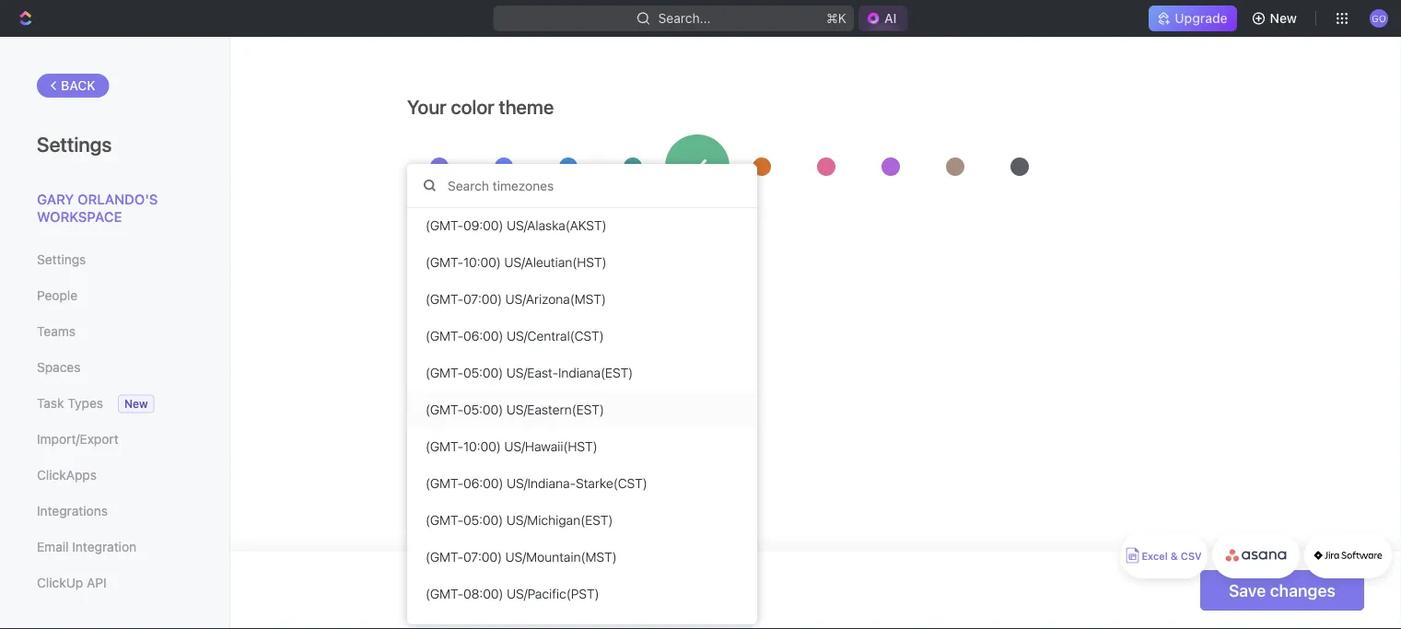 Task type: locate. For each thing, give the bounding box(es) containing it.
(mst) up (pst)
[[581, 550, 617, 565]]

0 horizontal spatial &
[[498, 247, 511, 270]]

new
[[1270, 11, 1297, 26], [124, 398, 148, 411]]

0 vertical spatial new
[[1270, 11, 1297, 26]]

(gmt- for (gmt-06:00) us/central
[[426, 329, 464, 344]]

(gmt- for (gmt-09:00) us/alaska
[[426, 218, 464, 233]]

5 (gmt- from the top
[[426, 365, 464, 381]]

2 07:00) from the top
[[464, 550, 502, 565]]

05:00) up america/new york
[[464, 365, 503, 381]]

clickapps link
[[37, 460, 193, 491]]

0 vertical spatial (cst)
[[570, 329, 604, 344]]

1 vertical spatial (mst)
[[581, 550, 617, 565]]

1 vertical spatial changes
[[1270, 581, 1336, 600]]

06:00) for us/central
[[464, 329, 504, 344]]

1 vertical spatial language
[[407, 304, 463, 318]]

changes right the save
[[1270, 581, 1336, 600]]

(est) for (gmt-05:00) us/eastern (est)
[[572, 402, 604, 418]]

new up import/export 'link'
[[124, 398, 148, 411]]

1 vertical spatial 10:00)
[[464, 439, 501, 454]]

(hst)
[[573, 255, 607, 270], [563, 439, 598, 454]]

settings up people
[[37, 252, 86, 267]]

hour right 12
[[521, 560, 548, 575]]

1 language from the top
[[407, 247, 493, 270]]

new button
[[1245, 4, 1309, 33]]

1 horizontal spatial hour
[[521, 560, 548, 575]]

language up (gmt-06:00) us/central (cst)
[[407, 304, 463, 318]]

(est) right us/east-
[[601, 365, 633, 381]]

changes
[[550, 437, 595, 450], [1270, 581, 1336, 600]]

save changes
[[1229, 581, 1336, 600]]

0 horizontal spatial timezone
[[407, 375, 463, 389]]

(est)
[[601, 365, 633, 381], [572, 402, 604, 418], [581, 513, 613, 528]]

hour for 24 hour
[[444, 560, 471, 575]]

2 (gmt- from the top
[[426, 255, 464, 270]]

2 language from the top
[[407, 304, 463, 318]]

gary
[[37, 191, 74, 207]]

us/central
[[507, 329, 570, 344]]

integration
[[72, 540, 136, 555]]

1 vertical spatial format
[[437, 595, 475, 609]]

1 hour from the left
[[444, 560, 471, 575]]

(cst) up indiana
[[570, 329, 604, 344]]

new right upgrade
[[1270, 11, 1297, 26]]

1 horizontal spatial changes
[[1270, 581, 1336, 600]]

7 (gmt- from the top
[[426, 439, 464, 454]]

hour right 24
[[444, 560, 471, 575]]

1 vertical spatial (hst)
[[563, 439, 598, 454]]

1 settings from the top
[[37, 132, 112, 156]]

& left the csv
[[1171, 551, 1178, 563]]

05:00) down start of the calendar week
[[464, 513, 503, 528]]

task types
[[37, 396, 103, 411]]

theme
[[499, 95, 554, 118]]

1 06:00) from the top
[[464, 329, 504, 344]]

clickapps
[[37, 468, 97, 483]]

2 vertical spatial (est)
[[581, 513, 613, 528]]

save
[[1229, 581, 1266, 600]]

0 vertical spatial 07:00)
[[464, 292, 502, 307]]

05:00) up the me
[[464, 402, 503, 418]]

07:00) up (gmt-06:00) us/central (cst)
[[464, 292, 502, 307]]

1 07:00) from the top
[[464, 292, 502, 307]]

Search timezones text field
[[407, 164, 757, 208]]

settings link
[[37, 244, 193, 276]]

time
[[407, 534, 435, 547]]

of right the me
[[483, 437, 494, 450]]

10:00)
[[464, 255, 501, 270], [464, 439, 501, 454]]

workspace
[[37, 209, 122, 225]]

10 (gmt- from the top
[[426, 550, 464, 565]]

(est) for (gmt-05:00) us/michigan (est)
[[581, 513, 613, 528]]

hour
[[444, 560, 471, 575], [521, 560, 548, 575]]

1 vertical spatial &
[[1171, 551, 1178, 563]]

0 vertical spatial 05:00)
[[464, 365, 503, 381]]

8 (gmt- from the top
[[426, 476, 464, 491]]

0 horizontal spatial hour
[[444, 560, 471, 575]]

1 (gmt- from the top
[[426, 218, 464, 233]]

12 hour
[[505, 560, 548, 575]]

1 horizontal spatial (cst)
[[614, 476, 648, 491]]

05:00) for us/eastern
[[464, 402, 503, 418]]

2 05:00) from the top
[[464, 402, 503, 418]]

07:00)
[[464, 292, 502, 307], [464, 550, 502, 565]]

import/export link
[[37, 424, 193, 455]]

language down 09:00)
[[407, 247, 493, 270]]

(gmt-
[[426, 218, 464, 233], [426, 255, 464, 270], [426, 292, 464, 307], [426, 329, 464, 344], [426, 365, 464, 381], [426, 402, 464, 418], [426, 439, 464, 454], [426, 476, 464, 491], [426, 513, 464, 528], [426, 550, 464, 565], [426, 587, 464, 602]]

0 vertical spatial changes
[[550, 437, 595, 450]]

save changes button
[[1201, 570, 1365, 611]]

america/new
[[419, 400, 497, 416]]

06:00) for us/indiana-
[[464, 476, 504, 491]]

06:00) down the (gmt-07:00) us/arizona (mst)
[[464, 329, 504, 344]]

me
[[464, 437, 480, 450]]

(est) down starke
[[581, 513, 613, 528]]

of
[[483, 437, 494, 450], [439, 472, 450, 486]]

06:00) down the me
[[464, 476, 504, 491]]

new inside button
[[1270, 11, 1297, 26]]

format for time format
[[439, 534, 477, 547]]

2 06:00) from the top
[[464, 476, 504, 491]]

(hst) up starke
[[563, 439, 598, 454]]

(cst) right week
[[614, 476, 648, 491]]

2 hour from the left
[[521, 560, 548, 575]]

3 (gmt- from the top
[[426, 292, 464, 307]]

2 vertical spatial 05:00)
[[464, 513, 503, 528]]

1 vertical spatial settings
[[37, 252, 86, 267]]

(gmt- for (gmt-10:00) us/hawaii
[[426, 439, 464, 454]]

1 05:00) from the top
[[464, 365, 503, 381]]

language for language
[[407, 304, 463, 318]]

us/aleutian
[[504, 255, 573, 270]]

(gmt- for (gmt-08:00) us/pacific
[[426, 587, 464, 602]]

timezone down "(gmt-05:00) us/eastern (est)"
[[497, 437, 547, 450]]

10:00) up start of the calendar week
[[464, 439, 501, 454]]

people
[[37, 288, 78, 303]]

07:00) for us/mountain
[[464, 550, 502, 565]]

api
[[87, 575, 107, 591]]

(gmt-08:00) us/pacific (pst)
[[426, 587, 599, 602]]

1 horizontal spatial timezone
[[497, 437, 547, 450]]

search...
[[659, 11, 711, 26]]

(gmt- for (gmt-07:00) us/arizona
[[426, 292, 464, 307]]

1 vertical spatial (cst)
[[614, 476, 648, 491]]

1 10:00) from the top
[[464, 255, 501, 270]]

1 vertical spatial 07:00)
[[464, 550, 502, 565]]

6 (gmt- from the top
[[426, 402, 464, 418]]

0 vertical spatial 06:00)
[[464, 329, 504, 344]]

email integration link
[[37, 532, 193, 563]]

(est) down indiana
[[572, 402, 604, 418]]

of left the
[[439, 472, 450, 486]]

timezone up the america/new
[[407, 375, 463, 389]]

0 horizontal spatial new
[[124, 398, 148, 411]]

1 vertical spatial 06:00)
[[464, 476, 504, 491]]

format right date
[[437, 595, 475, 609]]

0 vertical spatial format
[[439, 534, 477, 547]]

(hst) down the (akst) in the top left of the page
[[573, 255, 607, 270]]

0 vertical spatial (hst)
[[573, 255, 607, 270]]

changes up starke
[[550, 437, 595, 450]]

&
[[498, 247, 511, 270], [1171, 551, 1178, 563]]

12
[[505, 560, 518, 575]]

0 vertical spatial 10:00)
[[464, 255, 501, 270]]

us/arizona
[[506, 292, 570, 307]]

1 horizontal spatial &
[[1171, 551, 1178, 563]]

9 (gmt- from the top
[[426, 513, 464, 528]]

(gmt- for (gmt-07:00) us/mountain
[[426, 550, 464, 565]]

1 vertical spatial (est)
[[572, 402, 604, 418]]

2 10:00) from the top
[[464, 439, 501, 454]]

05:00)
[[464, 365, 503, 381], [464, 402, 503, 418], [464, 513, 503, 528]]

1 horizontal spatial new
[[1270, 11, 1297, 26]]

(mst)
[[570, 292, 606, 307], [581, 550, 617, 565]]

0 vertical spatial (est)
[[601, 365, 633, 381]]

(gmt-05:00) us/michigan (est)
[[426, 513, 613, 528]]

0 vertical spatial language
[[407, 247, 493, 270]]

1 horizontal spatial of
[[483, 437, 494, 450]]

0 horizontal spatial of
[[439, 472, 450, 486]]

3 05:00) from the top
[[464, 513, 503, 528]]

us/east-
[[507, 365, 558, 381]]

(mst) down settings
[[570, 292, 606, 307]]

language
[[407, 247, 493, 270], [407, 304, 463, 318]]

0 vertical spatial timezone
[[407, 375, 463, 389]]

0 horizontal spatial changes
[[550, 437, 595, 450]]

06:00)
[[464, 329, 504, 344], [464, 476, 504, 491]]

10:00) down 09:00)
[[464, 255, 501, 270]]

09:00)
[[464, 218, 504, 233]]

0 vertical spatial &
[[498, 247, 511, 270]]

format
[[439, 534, 477, 547], [437, 595, 475, 609]]

language for language & region settings
[[407, 247, 493, 270]]

05:00) for us/east-
[[464, 365, 503, 381]]

0 vertical spatial settings
[[37, 132, 112, 156]]

0 vertical spatial (mst)
[[570, 292, 606, 307]]

format up 24 hour
[[439, 534, 477, 547]]

settings down back link on the top left of page
[[37, 132, 112, 156]]

⌘k
[[827, 11, 847, 26]]

& for language
[[498, 247, 511, 270]]

07:00) left 12
[[464, 550, 502, 565]]

back link
[[37, 74, 109, 98]]

11 (gmt- from the top
[[426, 587, 464, 602]]

settings
[[37, 132, 112, 156], [37, 252, 86, 267]]

4 (gmt- from the top
[[426, 329, 464, 344]]

1 vertical spatial of
[[439, 472, 450, 486]]

us/pacific
[[507, 587, 567, 602]]

changes inside save changes button
[[1270, 581, 1336, 600]]

us/mountain
[[506, 550, 581, 565]]

notify me of timezone changes
[[429, 437, 595, 450]]

your color theme
[[407, 95, 554, 118]]

upgrade
[[1175, 11, 1228, 26]]

1 vertical spatial 05:00)
[[464, 402, 503, 418]]

& down (gmt-09:00) us/alaska (akst) on the left
[[498, 247, 511, 270]]

1 vertical spatial new
[[124, 398, 148, 411]]



Task type: vqa. For each thing, say whether or not it's contained in the screenshot.


Task type: describe. For each thing, give the bounding box(es) containing it.
(gmt- for (gmt-06:00) us/indiana-starke
[[426, 476, 464, 491]]

start
[[407, 472, 436, 486]]

0 horizontal spatial (cst)
[[570, 329, 604, 344]]

import/export
[[37, 432, 119, 447]]

starke
[[576, 476, 614, 491]]

indiana
[[558, 365, 601, 381]]

24 hour
[[426, 560, 471, 575]]

24
[[426, 560, 441, 575]]

new inside settings 'element'
[[124, 398, 148, 411]]

(gmt- for (gmt-05:00) us/east-indiana
[[426, 365, 464, 381]]

(hst) for (gmt-10:00) us/aleutian (hst)
[[573, 255, 607, 270]]

(gmt-07:00) us/mountain (mst)
[[426, 550, 617, 565]]

1 vertical spatial timezone
[[497, 437, 547, 450]]

07:00) for us/arizona
[[464, 292, 502, 307]]

us/eastern
[[507, 402, 572, 418]]

08:00)
[[464, 587, 504, 602]]

us/hawaii
[[504, 439, 563, 454]]

(gmt-10:00) us/hawaii (hst)
[[426, 439, 598, 454]]

excel & csv
[[1142, 551, 1202, 563]]

(mst) for (gmt-07:00) us/mountain (mst)
[[581, 550, 617, 565]]

integrations
[[37, 504, 108, 519]]

people link
[[37, 280, 193, 311]]

clickup
[[37, 575, 83, 591]]

(mst) for (gmt-07:00) us/arizona (mst)
[[570, 292, 606, 307]]

settings element
[[0, 37, 230, 629]]

hour for 12 hour
[[521, 560, 548, 575]]

week
[[528, 472, 558, 486]]

(gmt-05:00) us/eastern (est)
[[426, 402, 604, 418]]

clickup api
[[37, 575, 107, 591]]

spaces link
[[37, 352, 193, 383]]

language & region settings
[[407, 247, 650, 270]]

(akst)
[[566, 218, 607, 233]]

format for date format
[[437, 595, 475, 609]]

0 vertical spatial of
[[483, 437, 494, 450]]

upgrade link
[[1149, 6, 1237, 31]]

calendar
[[475, 472, 525, 486]]

settings
[[580, 247, 650, 270]]

us/indiana-
[[507, 476, 576, 491]]

york
[[501, 400, 527, 416]]

(gmt-06:00) us/indiana-starke (cst)
[[426, 476, 648, 491]]

(gmt- for (gmt-05:00) us/eastern
[[426, 402, 464, 418]]

teams link
[[37, 316, 193, 347]]

task
[[37, 396, 64, 411]]

(gmt- for (gmt-05:00) us/michigan
[[426, 513, 464, 528]]

email integration
[[37, 540, 136, 555]]

orlando's
[[78, 191, 158, 207]]

gary orlando's workspace
[[37, 191, 158, 225]]

us/michigan
[[507, 513, 581, 528]]

color
[[451, 95, 494, 118]]

types
[[68, 396, 103, 411]]

region
[[515, 247, 575, 270]]

back
[[61, 78, 96, 93]]

10:00) for us/aleutian
[[464, 255, 501, 270]]

america/new york button
[[407, 392, 643, 425]]

excel
[[1142, 551, 1168, 563]]

spaces
[[37, 360, 81, 375]]

notify
[[429, 437, 461, 450]]

time format
[[407, 534, 477, 547]]

us/alaska
[[507, 218, 566, 233]]

(gmt-07:00) us/arizona (mst)
[[426, 292, 606, 307]]

date format
[[407, 595, 475, 609]]

america/new york
[[419, 400, 527, 416]]

monday
[[503, 498, 550, 513]]

your
[[407, 95, 447, 118]]

& for excel
[[1171, 551, 1178, 563]]

(gmt-10:00) us/aleutian (hst)
[[426, 255, 607, 270]]

csv
[[1181, 551, 1202, 563]]

2 settings from the top
[[37, 252, 86, 267]]

excel & csv link
[[1121, 533, 1208, 579]]

(gmt- for (gmt-10:00) us/aleutian
[[426, 255, 464, 270]]

05:00) for us/michigan
[[464, 513, 503, 528]]

(gmt-05:00) us/east-indiana (est)
[[426, 365, 633, 381]]

(gmt-06:00) us/central (cst)
[[426, 329, 604, 344]]

sunday
[[426, 498, 470, 513]]

date
[[407, 595, 434, 609]]

start of the calendar week
[[407, 472, 558, 486]]

clickup api link
[[37, 568, 193, 599]]

the
[[454, 472, 472, 486]]

(hst) for (gmt-10:00) us/hawaii (hst)
[[563, 439, 598, 454]]

(gmt-09:00) us/alaska (akst)
[[426, 218, 607, 233]]

10:00) for us/hawaii
[[464, 439, 501, 454]]

(pst)
[[567, 587, 599, 602]]

integrations link
[[37, 496, 193, 527]]

teams
[[37, 324, 76, 339]]

email
[[37, 540, 69, 555]]



